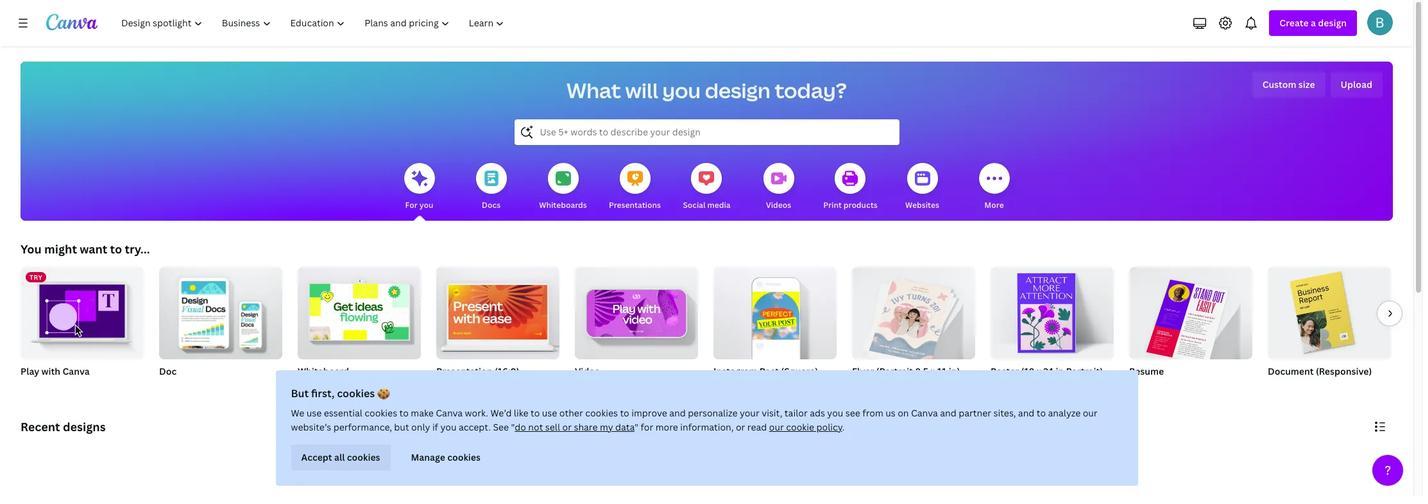 Task type: vqa. For each thing, say whether or not it's contained in the screenshot.
leftmost Edit
no



Task type: describe. For each thing, give the bounding box(es) containing it.
docs
[[482, 200, 501, 210]]

websites button
[[905, 154, 939, 221]]

2 " from the left
[[635, 421, 639, 433]]

presentation
[[436, 365, 493, 377]]

custom
[[1263, 78, 1297, 90]]

for you
[[405, 200, 433, 210]]

design inside "dropdown button"
[[1318, 17, 1347, 29]]

we
[[291, 407, 304, 419]]

.
[[842, 421, 845, 433]]

4 group from the left
[[575, 262, 698, 359]]

instagram post (square) group
[[714, 262, 837, 394]]

1 use from the left
[[307, 407, 322, 419]]

0 horizontal spatial our
[[769, 421, 784, 433]]

we use essential cookies to make canva work. we'd like to use other cookies to improve and personalize your visit, tailor ads you see from us on canva and partner sites, and to analyze our website's performance, but only if you accept. see "
[[291, 407, 1098, 433]]

performance,
[[333, 421, 392, 433]]

analyze
[[1048, 407, 1081, 419]]

work.
[[465, 407, 488, 419]]

websites
[[905, 200, 939, 210]]

for
[[641, 421, 653, 433]]

presentation (16:9) group
[[436, 262, 560, 394]]

(square)
[[781, 365, 818, 377]]

custom size button
[[1252, 72, 1325, 98]]

with
[[41, 365, 60, 377]]

my
[[600, 421, 613, 433]]

document
[[1268, 365, 1314, 377]]

social media button
[[683, 154, 731, 221]]

× for resume 8.5 × 11 in
[[1142, 382, 1146, 393]]

cookies up my
[[585, 407, 618, 419]]

upload button
[[1331, 72, 1383, 98]]

🍪
[[377, 386, 390, 400]]

tailor
[[785, 407, 808, 419]]

today?
[[775, 76, 847, 104]]

poster (18 × 24 in portrait)
[[991, 365, 1103, 377]]

what
[[567, 76, 621, 104]]

not
[[528, 421, 543, 433]]

group for poster (18 × 24 in portrait)
[[991, 262, 1114, 359]]

like
[[514, 407, 529, 419]]

manage cookies button
[[401, 445, 491, 470]]

if
[[432, 421, 438, 433]]

us
[[886, 407, 896, 419]]

more button
[[979, 154, 1010, 221]]

custom size
[[1263, 78, 1315, 90]]

visit,
[[762, 407, 783, 419]]

but first, cookies 🍪
[[291, 386, 390, 400]]

will
[[625, 76, 658, 104]]

" inside we use essential cookies to make canva work. we'd like to use other cookies to improve and personalize your visit, tailor ads you see from us on canva and partner sites, and to analyze our website's performance, but only if you accept. see "
[[511, 421, 515, 433]]

2 horizontal spatial canva
[[911, 407, 938, 419]]

accept.
[[459, 421, 491, 433]]

we'd
[[491, 407, 512, 419]]

1 and from the left
[[669, 407, 686, 419]]

do
[[515, 421, 526, 433]]

more
[[985, 200, 1004, 210]]

to right like
[[531, 407, 540, 419]]

canva inside group
[[63, 365, 90, 377]]

2 use from the left
[[542, 407, 557, 419]]

improve
[[632, 407, 667, 419]]

manage
[[411, 451, 445, 463]]

you up policy
[[827, 407, 843, 419]]

play
[[21, 365, 39, 377]]

try
[[30, 273, 43, 282]]

group for doc
[[159, 262, 282, 359]]

our cookie policy link
[[769, 421, 842, 433]]

group for flyer (portrait 8.5 × 11 in)
[[852, 262, 975, 363]]

you right "will"
[[662, 76, 701, 104]]

(16:9)
[[495, 365, 520, 377]]

accept all cookies button
[[291, 445, 390, 470]]

instagram
[[714, 365, 757, 377]]

(responsive)
[[1316, 365, 1372, 377]]

create
[[1280, 17, 1309, 29]]

resume
[[1129, 365, 1164, 377]]

cookies down the 🍪 in the left of the page
[[365, 407, 397, 419]]

create a design
[[1280, 17, 1347, 29]]

× inside group
[[931, 365, 935, 377]]

but
[[291, 386, 309, 400]]

do not sell or share my data " for more information, or read our cookie policy .
[[515, 421, 845, 433]]

play with canva group
[[21, 267, 144, 379]]

for
[[405, 200, 418, 210]]

resume 8.5 × 11 in
[[1129, 365, 1165, 393]]

group for instagram post (square)
[[714, 262, 837, 359]]

group for presentation (16:9)
[[436, 262, 560, 359]]

for you button
[[404, 154, 435, 221]]

poster (18 × 24 in portrait) group
[[991, 262, 1114, 394]]

2 or from the left
[[736, 421, 745, 433]]

print products
[[824, 200, 878, 210]]

your
[[740, 407, 760, 419]]

brad klo image
[[1367, 10, 1393, 35]]

document (responsive)
[[1268, 365, 1372, 377]]

play with canva
[[21, 365, 90, 377]]

resume group
[[1129, 262, 1253, 394]]

products
[[844, 200, 878, 210]]

do not sell or share my data link
[[515, 421, 635, 433]]

group for document (responsive)
[[1268, 262, 1391, 359]]

what will you design today?
[[567, 76, 847, 104]]

(18
[[1021, 365, 1035, 377]]

× for poster (18 × 24 in portrait)
[[1037, 365, 1041, 377]]

cookie
[[786, 421, 814, 433]]



Task type: locate. For each thing, give the bounding box(es) containing it.
policy
[[817, 421, 842, 433]]

in
[[1056, 365, 1064, 377], [1158, 382, 1165, 393]]

recent designs
[[21, 419, 106, 434]]

whiteboards
[[539, 200, 587, 210]]

our right analyze
[[1083, 407, 1098, 419]]

1 vertical spatial in
[[1158, 382, 1165, 393]]

0 vertical spatial in
[[1056, 365, 1064, 377]]

8.5 down resume
[[1129, 382, 1141, 393]]

in)
[[949, 365, 960, 377]]

cookies inside accept all cookies button
[[347, 451, 380, 463]]

1 or from the left
[[562, 421, 572, 433]]

design up search search field
[[705, 76, 771, 104]]

presentation (16:9)
[[436, 365, 520, 377]]

0 horizontal spatial canva
[[63, 365, 90, 377]]

1 group from the left
[[159, 262, 282, 359]]

you inside for you button
[[419, 200, 433, 210]]

canva right the on
[[911, 407, 938, 419]]

and right sites,
[[1018, 407, 1035, 419]]

× left in)
[[931, 365, 935, 377]]

video group
[[575, 262, 698, 394]]

document (responsive) group
[[1268, 262, 1391, 394]]

in inside resume 8.5 × 11 in
[[1158, 382, 1165, 393]]

make
[[411, 407, 434, 419]]

instagram post (square)
[[714, 365, 818, 377]]

0 horizontal spatial in
[[1056, 365, 1064, 377]]

or left read
[[736, 421, 745, 433]]

None search field
[[514, 119, 899, 145]]

8 group from the left
[[1129, 262, 1253, 365]]

first,
[[311, 386, 335, 400]]

0 vertical spatial design
[[1318, 17, 1347, 29]]

9 group from the left
[[1268, 262, 1391, 359]]

media
[[708, 200, 731, 210]]

but first, cookies 🍪 dialog
[[276, 370, 1138, 486]]

doc
[[159, 365, 177, 377]]

read
[[747, 421, 767, 433]]

1 horizontal spatial canva
[[436, 407, 463, 419]]

or right sell
[[562, 421, 572, 433]]

top level navigation element
[[113, 10, 516, 36]]

sites,
[[994, 407, 1016, 419]]

only
[[411, 421, 430, 433]]

11
[[937, 365, 947, 377], [1148, 382, 1156, 393]]

0 vertical spatial 8.5
[[915, 365, 929, 377]]

0 horizontal spatial ×
[[931, 365, 935, 377]]

personalize
[[688, 407, 738, 419]]

flyer
[[852, 365, 874, 377]]

7 group from the left
[[991, 262, 1114, 359]]

more
[[656, 421, 678, 433]]

share
[[574, 421, 598, 433]]

but
[[394, 421, 409, 433]]

our
[[1083, 407, 1098, 419], [769, 421, 784, 433]]

might
[[44, 241, 77, 257]]

1 horizontal spatial 8.5
[[1129, 382, 1141, 393]]

1 horizontal spatial design
[[1318, 17, 1347, 29]]

11 inside group
[[937, 365, 947, 377]]

accept all cookies
[[301, 451, 380, 463]]

0 horizontal spatial use
[[307, 407, 322, 419]]

social
[[683, 200, 706, 210]]

you might want to try...
[[21, 241, 150, 257]]

8.5 inside group
[[915, 365, 929, 377]]

partner
[[959, 407, 991, 419]]

create a design button
[[1269, 10, 1357, 36]]

canva right with
[[63, 365, 90, 377]]

and up do not sell or share my data " for more information, or read our cookie policy .
[[669, 407, 686, 419]]

canva
[[63, 365, 90, 377], [436, 407, 463, 419], [911, 407, 938, 419]]

try...
[[125, 241, 150, 257]]

1 horizontal spatial our
[[1083, 407, 1098, 419]]

8.5 right (portrait
[[915, 365, 929, 377]]

in right the 24
[[1056, 365, 1064, 377]]

cookies down accept.
[[447, 451, 481, 463]]

upload
[[1341, 78, 1373, 90]]

" left for
[[635, 421, 639, 433]]

manage cookies
[[411, 451, 481, 463]]

0 vertical spatial our
[[1083, 407, 1098, 419]]

8.5 × 11 in button
[[1129, 381, 1178, 394]]

whiteboard
[[298, 365, 349, 377]]

to left analyze
[[1037, 407, 1046, 419]]

all
[[334, 451, 345, 463]]

whiteboard group
[[298, 262, 421, 394]]

0 horizontal spatial "
[[511, 421, 515, 433]]

in down resume
[[1158, 382, 1165, 393]]

doc group
[[159, 262, 282, 394]]

flyer (portrait 8.5 × 11 in) group
[[852, 262, 975, 394]]

11 down resume
[[1148, 382, 1156, 393]]

you
[[21, 241, 42, 257]]

on
[[898, 407, 909, 419]]

0 horizontal spatial design
[[705, 76, 771, 104]]

flyer (portrait 8.5 × 11 in)
[[852, 365, 960, 377]]

videos button
[[763, 154, 794, 221]]

0 horizontal spatial 11
[[937, 365, 947, 377]]

our down visit,
[[769, 421, 784, 433]]

× left the 24
[[1037, 365, 1041, 377]]

8.5
[[915, 365, 929, 377], [1129, 382, 1141, 393]]

1 horizontal spatial in
[[1158, 382, 1165, 393]]

portrait)
[[1066, 365, 1103, 377]]

size
[[1299, 78, 1315, 90]]

see
[[846, 407, 860, 419]]

data
[[615, 421, 635, 433]]

post
[[760, 365, 779, 377]]

in inside group
[[1056, 365, 1064, 377]]

2 and from the left
[[940, 407, 957, 419]]

1 vertical spatial design
[[705, 76, 771, 104]]

cookies
[[337, 386, 375, 400], [365, 407, 397, 419], [585, 407, 618, 419], [347, 451, 380, 463], [447, 451, 481, 463]]

Search search field
[[540, 120, 874, 144]]

5 group from the left
[[714, 262, 837, 359]]

accept
[[301, 451, 332, 463]]

1 horizontal spatial or
[[736, 421, 745, 433]]

other
[[559, 407, 583, 419]]

a
[[1311, 17, 1316, 29]]

× inside group
[[1037, 365, 1041, 377]]

11 inside resume 8.5 × 11 in
[[1148, 382, 1156, 393]]

1 horizontal spatial use
[[542, 407, 557, 419]]

use up website's
[[307, 407, 322, 419]]

you right if
[[440, 421, 457, 433]]

in for 24
[[1056, 365, 1064, 377]]

8.5 inside resume 8.5 × 11 in
[[1129, 382, 1141, 393]]

presentations button
[[609, 154, 661, 221]]

6 group from the left
[[852, 262, 975, 363]]

want
[[80, 241, 107, 257]]

use up sell
[[542, 407, 557, 419]]

2 horizontal spatial and
[[1018, 407, 1035, 419]]

videos
[[766, 200, 791, 210]]

0 horizontal spatial 8.5
[[915, 365, 929, 377]]

cookies up essential
[[337, 386, 375, 400]]

1 horizontal spatial "
[[635, 421, 639, 433]]

website's
[[291, 421, 331, 433]]

our inside we use essential cookies to make canva work. we'd like to use other cookies to improve and personalize your visit, tailor ads you see from us on canva and partner sites, and to analyze our website's performance, but only if you accept. see "
[[1083, 407, 1098, 419]]

2 group from the left
[[298, 262, 421, 359]]

0 horizontal spatial and
[[669, 407, 686, 419]]

2 horizontal spatial ×
[[1142, 382, 1146, 393]]

to
[[110, 241, 122, 257], [399, 407, 409, 419], [531, 407, 540, 419], [620, 407, 629, 419], [1037, 407, 1046, 419]]

11 left in)
[[937, 365, 947, 377]]

× down resume
[[1142, 382, 1146, 393]]

1 " from the left
[[511, 421, 515, 433]]

cookies right the all
[[347, 451, 380, 463]]

see
[[493, 421, 509, 433]]

1 vertical spatial our
[[769, 421, 784, 433]]

to up but
[[399, 407, 409, 419]]

group for resume
[[1129, 262, 1253, 365]]

from
[[863, 407, 883, 419]]

group
[[159, 262, 282, 359], [298, 262, 421, 359], [436, 262, 560, 359], [575, 262, 698, 359], [714, 262, 837, 359], [852, 262, 975, 363], [991, 262, 1114, 359], [1129, 262, 1253, 365], [1268, 262, 1391, 359]]

1 horizontal spatial 11
[[1148, 382, 1156, 393]]

24
[[1043, 365, 1054, 377]]

group for whiteboard
[[298, 262, 421, 359]]

presentations
[[609, 200, 661, 210]]

design right a
[[1318, 17, 1347, 29]]

" right the "see"
[[511, 421, 515, 433]]

print
[[824, 200, 842, 210]]

3 group from the left
[[436, 262, 560, 359]]

social media
[[683, 200, 731, 210]]

0 vertical spatial 11
[[937, 365, 947, 377]]

video
[[575, 365, 600, 377]]

1 horizontal spatial ×
[[1037, 365, 1041, 377]]

canva up if
[[436, 407, 463, 419]]

1 vertical spatial 11
[[1148, 382, 1156, 393]]

and left "partner"
[[940, 407, 957, 419]]

1 vertical spatial 8.5
[[1129, 382, 1141, 393]]

× inside resume 8.5 × 11 in
[[1142, 382, 1146, 393]]

in for 11
[[1158, 382, 1165, 393]]

recent
[[21, 419, 60, 434]]

1 horizontal spatial and
[[940, 407, 957, 419]]

3 and from the left
[[1018, 407, 1035, 419]]

docs button
[[476, 154, 507, 221]]

to up data
[[620, 407, 629, 419]]

cookies inside the manage cookies button
[[447, 451, 481, 463]]

0 horizontal spatial or
[[562, 421, 572, 433]]

you right for
[[419, 200, 433, 210]]

(portrait
[[876, 365, 913, 377]]

to left try...
[[110, 241, 122, 257]]



